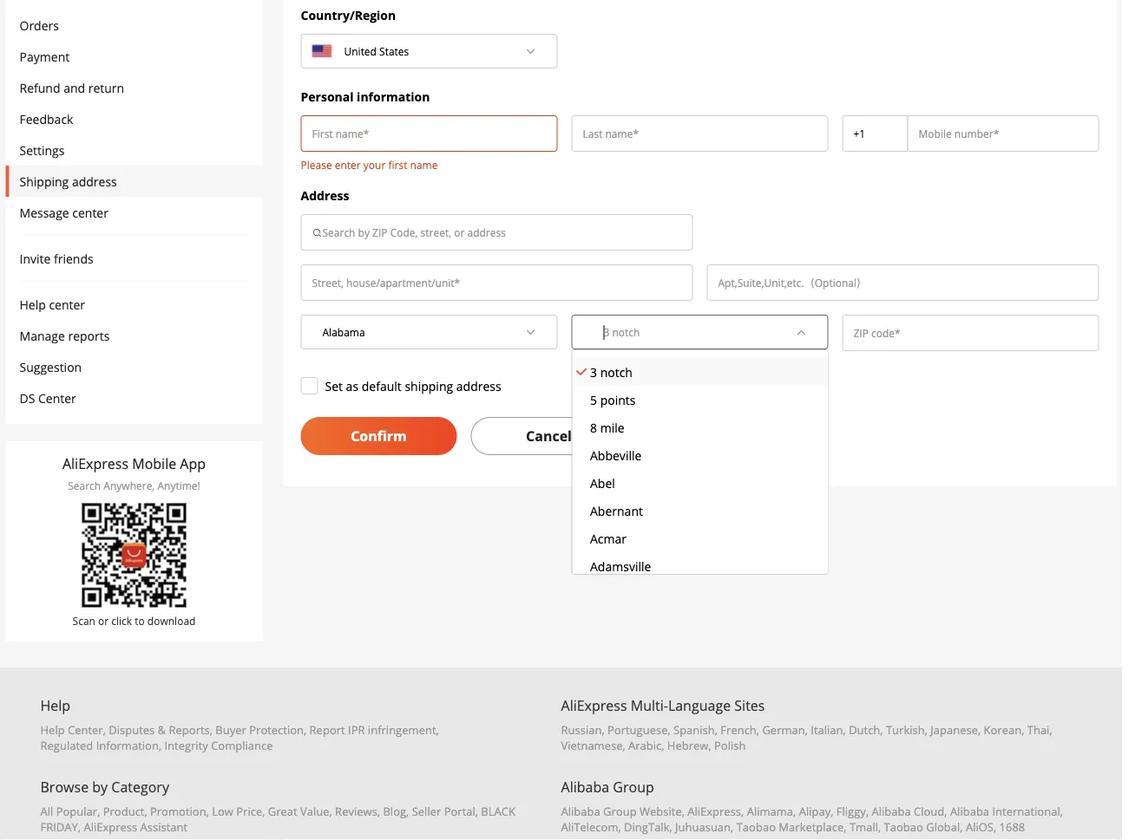 Task type: describe. For each thing, give the bounding box(es) containing it.
alipay link
[[799, 804, 831, 820]]

manage
[[20, 328, 65, 344]]

multi-
[[631, 697, 668, 715]]

alimama link
[[747, 804, 793, 820]]

browse
[[40, 778, 89, 797]]

anywhere,
[[104, 479, 155, 493]]

invite friends
[[20, 250, 93, 267]]

japanese link
[[931, 723, 978, 738]]

report
[[309, 723, 345, 738]]

ipr
[[348, 723, 365, 738]]

please
[[301, 158, 332, 172]]

Street, house/apartment/unit* field
[[312, 274, 682, 292]]

portuguese link
[[607, 723, 668, 738]]

address
[[301, 187, 349, 203]]

suggestion
[[20, 359, 82, 375]]

hebrew link
[[667, 738, 708, 754]]

cancel
[[526, 427, 572, 446]]

spanish link
[[673, 723, 715, 738]]

compliance
[[211, 738, 273, 754]]

taobao global link
[[884, 820, 960, 836]]

and
[[63, 79, 85, 96]]

promotion
[[150, 804, 206, 820]]

alabama row
[[294, 315, 1106, 357]]

states
[[379, 44, 409, 58]]

set
[[325, 378, 343, 394]]

abbeville
[[590, 448, 641, 464]]

3 notch field
[[593, 318, 786, 347]]

russian
[[561, 723, 602, 738]]

aliexpress inside aliexpress multi-language sites russian , portuguese , spanish , french , german , italian , dutch , turkish , japanese , korean , thai , vietnamese , arabic , hebrew , polish
[[561, 697, 627, 715]]

protection
[[249, 723, 304, 738]]

spanish
[[673, 723, 715, 738]]

black
[[481, 804, 515, 820]]

tmall link
[[849, 820, 878, 836]]

8
[[590, 420, 597, 437]]

language
[[668, 697, 731, 715]]

center for message center
[[72, 204, 108, 221]]

seller
[[412, 804, 441, 820]]

1 taobao from the left
[[736, 820, 776, 836]]

search image
[[312, 227, 322, 238]]

integrity
[[164, 738, 208, 754]]

disputes & reports link
[[109, 723, 210, 738]]

alibaba left cloud
[[872, 804, 911, 820]]

please enter your first name
[[301, 158, 438, 172]]

adamsville
[[590, 559, 651, 576]]

alabama
[[322, 325, 365, 339]]

information
[[357, 88, 430, 105]]

price
[[236, 804, 262, 820]]

aliexpress inside aliexpress mobile app search anywhere, anytime!
[[62, 455, 128, 473]]

all
[[40, 804, 53, 820]]

alimama
[[747, 804, 793, 820]]

search
[[68, 479, 101, 493]]

all popular , product , promotion , low price , great value , reviews , blog , seller portal ,
[[40, 804, 481, 820]]

thai link
[[1027, 723, 1050, 738]]

refund and return
[[20, 79, 124, 96]]

german
[[762, 723, 805, 738]]

turkish
[[886, 723, 925, 738]]

please enter your first name row
[[294, 115, 1106, 173]]

scan or click to download link
[[62, 504, 206, 628]]

russian link
[[561, 723, 602, 738]]

return
[[88, 79, 124, 96]]

3
[[590, 365, 597, 381]]

french link
[[721, 723, 757, 738]]

great
[[268, 804, 297, 820]]

or
[[98, 614, 109, 628]]

0 vertical spatial address
[[72, 173, 117, 190]]

orders
[[20, 17, 59, 33]]

as
[[346, 378, 358, 394]]

0 vertical spatial center
[[38, 390, 76, 407]]

alios
[[966, 820, 994, 836]]

friends
[[54, 250, 93, 267]]

global
[[926, 820, 960, 836]]

shipping
[[405, 378, 453, 394]]

2 taobao from the left
[[884, 820, 923, 836]]

juhuasuan
[[675, 820, 731, 836]]

confirm
[[351, 427, 407, 446]]

juhuasuan link
[[675, 820, 731, 836]]

default
[[362, 378, 402, 394]]

none field inside please enter your first name row
[[853, 125, 897, 142]]

korean link
[[984, 723, 1022, 738]]

alibaba group website link
[[561, 804, 682, 820]]

aliexpress mobile app search anywhere, anytime!
[[62, 455, 206, 493]]

ds
[[20, 390, 35, 407]]

united
[[344, 44, 377, 58]]

First name* field
[[312, 125, 546, 142]]

japanese
[[931, 723, 978, 738]]

Mobile number* field
[[919, 125, 1088, 142]]

anytime!
[[157, 479, 200, 493]]

scan or click to download
[[73, 614, 196, 628]]

marketplace
[[779, 820, 844, 836]]

disputes
[[109, 723, 155, 738]]



Task type: locate. For each thing, give the bounding box(es) containing it.
browse by category
[[40, 778, 169, 797]]

address up message center
[[72, 173, 117, 190]]

None field
[[853, 125, 897, 142]]

italian
[[811, 723, 843, 738]]

personal information
[[301, 88, 430, 105]]

row
[[294, 265, 1106, 315]]

alios link
[[966, 820, 994, 836]]

tmall
[[849, 820, 878, 836]]

by
[[92, 778, 108, 797]]

fliggy
[[836, 804, 866, 820]]

product link
[[103, 804, 144, 820]]

message
[[20, 204, 69, 221]]

polish
[[714, 738, 746, 754]]

grid containing confirm
[[294, 6, 1106, 456]]

center right ds
[[38, 390, 76, 407]]

aliexpress multi-language sites russian , portuguese , spanish , french , german , italian , dutch , turkish , japanese , korean , thai , vietnamese , arabic , hebrew , polish
[[561, 697, 1052, 754]]

hebrew
[[667, 738, 708, 754]]

group
[[613, 778, 654, 797], [603, 804, 637, 820]]

reports
[[68, 328, 110, 344]]

1 vertical spatial center
[[49, 296, 85, 313]]

manage reports
[[20, 328, 110, 344]]

grid
[[294, 6, 1106, 456]]

center inside "help help center , disputes & reports , buyer protection , report ipr infringement , regulated information , integrity compliance"
[[68, 723, 103, 738]]

mile
[[600, 420, 624, 437]]

great value link
[[268, 804, 329, 820]]

notch
[[600, 365, 632, 381]]

korean
[[984, 723, 1022, 738]]

help for help center
[[20, 296, 46, 313]]

refund
[[20, 79, 60, 96]]

taobao left global
[[884, 820, 923, 836]]

list box
[[571, 350, 828, 580]]

personal
[[301, 88, 354, 105]]

0 vertical spatial group
[[613, 778, 654, 797]]

5 points
[[590, 392, 635, 409]]

0 vertical spatial center
[[72, 204, 108, 221]]

friday
[[40, 820, 78, 836]]

german link
[[762, 723, 805, 738]]

popular
[[56, 804, 97, 820]]

promotion link
[[150, 804, 206, 820]]

help up manage
[[20, 296, 46, 313]]

low price link
[[212, 804, 262, 820]]

mobile
[[132, 455, 176, 473]]

center left disputes
[[68, 723, 103, 738]]

app
[[180, 455, 206, 473]]

settings
[[20, 142, 65, 158]]

reports
[[169, 723, 210, 738]]

aliexpress inside alibaba group alibaba group website , aliexpress , alimama , alipay , fliggy , alibaba cloud , alibaba international , alitelecom , dingtalk , juhuasuan , taobao marketplace , tmall , taobao global , alios , 1688
[[688, 804, 741, 820]]

all popular link
[[40, 804, 97, 820]]

abel
[[590, 476, 615, 492]]

Search by ZIP Code, street, or address field
[[322, 224, 682, 241]]

2 arrow down image from the left
[[796, 327, 807, 338]]

list box containing 3 notch
[[571, 350, 828, 580]]

blog
[[383, 804, 406, 820]]

taobao
[[736, 820, 776, 836], [884, 820, 923, 836]]

center for help center
[[49, 296, 85, 313]]

name
[[410, 158, 438, 172]]

0 horizontal spatial arrow down image
[[525, 327, 536, 338]]

0 horizontal spatial address
[[72, 173, 117, 190]]

alibaba up alitelecom link
[[561, 778, 609, 797]]

invite
[[20, 250, 51, 267]]

arabic link
[[628, 738, 661, 754]]

0 horizontal spatial taobao
[[736, 820, 776, 836]]

category
[[111, 778, 169, 797]]

arrow down image
[[525, 46, 536, 56]]

arrow down image
[[525, 327, 536, 338], [796, 327, 807, 338]]

website
[[640, 804, 682, 820]]

cancel button
[[471, 417, 627, 456]]

to
[[135, 614, 145, 628]]

payment
[[20, 48, 70, 65]]

address inside grid
[[456, 378, 501, 394]]

alipay
[[799, 804, 831, 820]]

1 arrow down image from the left
[[525, 327, 536, 338]]

set as default shipping address
[[325, 378, 501, 394]]

regulated information link
[[40, 738, 159, 754]]

report ipr infringement link
[[309, 723, 436, 738]]

alibaba
[[561, 778, 609, 797], [561, 804, 600, 820], [872, 804, 911, 820], [950, 804, 989, 820]]

confirm button
[[301, 417, 457, 456]]

first
[[388, 158, 407, 172]]

aliexpress
[[62, 455, 128, 473], [561, 697, 627, 715], [688, 804, 741, 820], [84, 820, 137, 836]]

Last name* field
[[583, 125, 817, 142]]

alibaba right cloud
[[950, 804, 989, 820]]

1 horizontal spatial taobao
[[884, 820, 923, 836]]

address right shipping
[[456, 378, 501, 394]]

dutch link
[[849, 723, 880, 738]]

italian link
[[811, 723, 843, 738]]

dingtalk link
[[624, 820, 669, 836]]

black friday link
[[40, 804, 515, 836]]

shipping address
[[20, 173, 117, 190]]

help
[[20, 296, 46, 313], [40, 697, 70, 715], [40, 723, 65, 738]]

acmar
[[590, 531, 626, 548]]

1 vertical spatial help
[[40, 697, 70, 715]]

help up browse
[[40, 723, 65, 738]]

alibaba group alibaba group website , aliexpress , alimama , alipay , fliggy , alibaba cloud , alibaba international , alitelecom , dingtalk , juhuasuan , taobao marketplace , tmall , taobao global , alios , 1688
[[561, 778, 1063, 836]]

download
[[147, 614, 196, 628]]

help up help center link
[[40, 697, 70, 715]]

cloud
[[914, 804, 944, 820]]

help for help help center , disputes & reports , buyer protection , report ipr infringement , regulated information , integrity compliance
[[40, 697, 70, 715]]

8 mile
[[590, 420, 624, 437]]

regulated
[[40, 738, 93, 754]]

points
[[600, 392, 635, 409]]

0 vertical spatial help
[[20, 296, 46, 313]]

help help center , disputes & reports , buyer protection , report ipr infringement , regulated information , integrity compliance
[[40, 697, 439, 754]]

your
[[363, 158, 386, 172]]

thai
[[1027, 723, 1050, 738]]

Apt,Suite,Unit,etc.（Optional） field
[[718, 274, 1088, 292]]

alibaba down vietnamese
[[561, 804, 600, 820]]

abernant
[[590, 504, 643, 520]]

ZIP code* field
[[853, 325, 1088, 342]]

1688 link
[[999, 820, 1025, 836]]

taobao marketplace link
[[736, 820, 844, 836]]

1 vertical spatial address
[[456, 378, 501, 394]]

portal
[[444, 804, 475, 820]]

information
[[96, 738, 159, 754]]

center up the manage reports
[[49, 296, 85, 313]]

united states
[[344, 44, 409, 58]]

1 horizontal spatial arrow down image
[[796, 327, 807, 338]]

french
[[721, 723, 757, 738]]

2 vertical spatial help
[[40, 723, 65, 738]]

1 vertical spatial center
[[68, 723, 103, 738]]

1 vertical spatial group
[[603, 804, 637, 820]]

shipping
[[20, 173, 69, 190]]

center down shipping address
[[72, 204, 108, 221]]

1 horizontal spatial address
[[456, 378, 501, 394]]

buyer protection link
[[215, 723, 304, 738]]

taobao right juhuasuan link
[[736, 820, 776, 836]]



